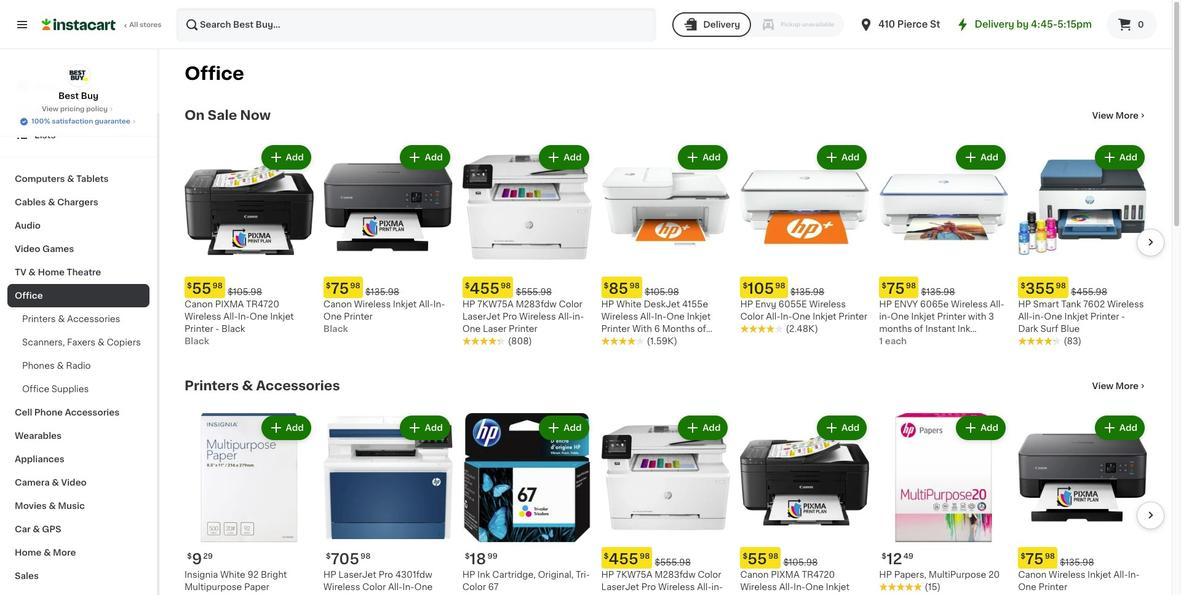 Task type: describe. For each thing, give the bounding box(es) containing it.
white for wireless
[[617, 300, 642, 309]]

0 vertical spatial 7kw75a
[[478, 300, 514, 309]]

buy inside buy it again link
[[34, 106, 52, 115]]

color inside hp laserjet pro 4301fdw wireless color all-in-one laser printer - white & blue
[[363, 583, 386, 592]]

2 vertical spatial office
[[22, 385, 49, 394]]

- inside $ 55 98 $105.98 canon pixma tr4720 wireless all-in-one inkjet printer - black black
[[216, 325, 219, 334]]

add for '$55.98 original price: $105.98' element to the left
[[286, 153, 304, 162]]

one inside hp envy 6055e wireless color all-in-one inkjet printer
[[793, 313, 811, 321]]

inkjet inside hp envy 6055e wireless color all-in-one inkjet printer
[[813, 313, 837, 321]]

canon inside 'canon pixma tr4720 wireless all-in-one inkjet printer - black'
[[741, 571, 769, 580]]

theatre
[[67, 268, 101, 277]]

one inside hp envy 6065e wireless all- in-one inkjet printer with 3 months of instant ink included with
[[891, 313, 910, 321]]

more for 75
[[1116, 382, 1139, 391]]

0
[[1139, 20, 1145, 29]]

& inside "car & gps" link
[[33, 526, 40, 534]]

hp for "$85.98 original price: $105.98" element
[[602, 300, 615, 309]]

5:15pm
[[1058, 20, 1093, 29]]

one inside hp laserjet pro 4301fdw wireless color all-in-one laser printer - white & blue
[[415, 583, 433, 592]]

$ 75 98 for hp
[[882, 282, 917, 296]]

product group containing 705
[[324, 414, 453, 596]]

tv & home theatre
[[15, 268, 101, 277]]

& inside movies & music link
[[49, 502, 56, 511]]

$ inside $ 75 98 $135.98 canon wireless inkjet all-in- one printer black
[[326, 282, 331, 290]]

black inside 'canon pixma tr4720 wireless all-in-one inkjet printer - black'
[[778, 596, 801, 596]]

computers & tablets link
[[7, 167, 150, 191]]

hp for $105.98 original price: $135.98 element
[[741, 300, 754, 309]]

2 horizontal spatial $75.98 original price: $135.98 element
[[1019, 548, 1148, 569]]

67
[[488, 583, 499, 592]]

all- inside 'hp smart tank 7602 wireless all-in-one inkjet printer - dark surf blue'
[[1019, 313, 1033, 321]]

laser for $455.98 original price: $555.98 element to the left
[[483, 325, 507, 334]]

75 for hp
[[887, 282, 905, 296]]

view pricing policy
[[42, 106, 108, 113]]

printer inside hp white deskjet 4155e wireless all-in-one inkjet printer with 6 months of instant ink included with
[[602, 325, 630, 334]]

accessories for cell phone accessories link
[[65, 409, 120, 417]]

$ 85 98
[[604, 282, 640, 296]]

view more link for 75
[[1093, 380, 1148, 393]]

wireless inside hp envy 6065e wireless all- in-one inkjet printer with 3 months of instant ink included with
[[952, 300, 988, 309]]

scanners, faxers & copiers
[[22, 339, 141, 347]]

one inside 'canon pixma tr4720 wireless all-in-one inkjet printer - black'
[[806, 583, 824, 592]]

included
[[880, 337, 917, 346]]

$135.98 inside $ 75 98 $135.98 canon wireless inkjet all-in- one printer black
[[365, 288, 400, 297]]

one inside canon wireless inkjet all-in- one printer
[[1019, 583, 1037, 592]]

deskjet
[[644, 300, 680, 309]]

1
[[880, 337, 883, 346]]

best buy
[[58, 92, 98, 100]]

all
[[129, 22, 138, 28]]

on
[[185, 109, 205, 122]]

0 horizontal spatial $55.98 original price: $105.98 element
[[185, 277, 314, 298]]

hp papers, multipurpose 20
[[880, 571, 1000, 580]]

one inside 'hp smart tank 7602 wireless all-in-one inkjet printer - dark surf blue'
[[1045, 313, 1063, 321]]

radio
[[66, 362, 91, 371]]

410 pierce st
[[879, 20, 941, 29]]

more inside "link"
[[53, 549, 76, 558]]

service type group
[[673, 12, 845, 37]]

in- inside $ 55 98 $105.98 canon pixma tr4720 wireless all-in-one inkjet printer - black black
[[238, 313, 250, 321]]

455 for $455.98 original price: $555.98 element to the left
[[470, 282, 500, 296]]

add for "$85.98 original price: $105.98" element
[[703, 153, 721, 162]]

add for bottom '$55.98 original price: $105.98' element
[[842, 424, 860, 433]]

all- inside $ 55 98 $105.98 canon pixma tr4720 wireless all-in-one inkjet printer - black black
[[224, 313, 238, 321]]

$105.98 original price: $135.98 element
[[741, 277, 870, 298]]

pro for $455.98 original price: $555.98 element to the bottom
[[642, 583, 656, 592]]

again
[[62, 106, 87, 115]]

delivery for delivery
[[704, 20, 741, 29]]

ink inside hp ink cartridge, original, tri- color 67
[[478, 571, 490, 580]]

laserjet inside hp laserjet pro 4301fdw wireless color all-in-one laser printer - white & blue
[[339, 571, 377, 580]]

0 horizontal spatial video
[[15, 245, 40, 254]]

stores
[[140, 22, 162, 28]]

phones & radio link
[[7, 355, 150, 378]]

sales link
[[7, 565, 150, 588]]

copiers
[[107, 339, 141, 347]]

phone
[[34, 409, 63, 417]]

pro for $455.98 original price: $555.98 element to the left
[[503, 313, 517, 321]]

$ 9 29
[[187, 553, 213, 567]]

games
[[42, 245, 74, 254]]

1 vertical spatial with
[[689, 337, 709, 346]]

in- inside $ 75 98 $135.98 canon wireless inkjet all-in- one printer black
[[434, 300, 445, 309]]

printer inside hp envy 6055e wireless color all-in-one inkjet printer
[[839, 313, 868, 321]]

view more for 355
[[1093, 111, 1139, 120]]

$ 75 98 $135.98 canon wireless inkjet all-in- one printer black
[[324, 282, 445, 334]]

on sale now link
[[185, 108, 271, 123]]

0 vertical spatial with
[[633, 325, 652, 334]]

canon inside $ 75 98 $135.98 canon wireless inkjet all-in- one printer black
[[324, 300, 352, 309]]

98 inside $ 105 98
[[776, 282, 786, 290]]

view pricing policy link
[[42, 105, 115, 114]]

cartridge,
[[493, 571, 536, 580]]

wireless inside hp envy 6055e wireless color all-in-one inkjet printer
[[810, 300, 846, 309]]

$ 12 49
[[882, 553, 914, 567]]

hp envy 6065e wireless all- in-one inkjet printer with 3 months of instant ink included with
[[880, 300, 1005, 346]]

st
[[931, 20, 941, 29]]

printer inside 'hp smart tank 7602 wireless all-in-one inkjet printer - dark surf blue'
[[1091, 313, 1120, 321]]

$ inside $ 85 98
[[604, 282, 609, 290]]

410 pierce st button
[[859, 7, 941, 42]]

instacart logo image
[[42, 17, 116, 32]]

movies & music
[[15, 502, 85, 511]]

all stores
[[129, 22, 162, 28]]

$135.98 for hp envy 6055e wireless color all-in-one inkjet printer
[[791, 288, 825, 297]]

29
[[203, 553, 213, 561]]

item carousel region for printers & accessories
[[167, 409, 1165, 596]]

included
[[649, 337, 687, 346]]

455 for $455.98 original price: $555.98 element to the bottom
[[609, 553, 639, 567]]

inkjet inside $ 75 98 $135.98 canon wireless inkjet all-in- one printer black
[[393, 300, 417, 309]]

& inside computers & tablets link
[[67, 175, 74, 183]]

sale
[[208, 109, 237, 122]]

printers & accessories link for view more link corresponding to 75
[[185, 379, 340, 394]]

shop link
[[7, 74, 150, 98]]

inkjet inside $ 55 98 $105.98 canon pixma tr4720 wireless all-in-one inkjet printer - black black
[[270, 313, 294, 321]]

inkjet inside hp envy 6065e wireless all- in-one inkjet printer with 3 months of instant ink included with
[[912, 313, 936, 321]]

policy
[[86, 106, 108, 113]]

$85.98 original price: $105.98 element
[[602, 277, 731, 298]]

0 button
[[1107, 10, 1158, 39]]

$ inside the "$ 18 99"
[[465, 553, 470, 561]]

original,
[[538, 571, 574, 580]]

& inside hp laserjet pro 4301fdw wireless color all-in-one laser printer - white & blue
[[414, 596, 421, 596]]

$ 18 99
[[465, 553, 498, 567]]

car & gps
[[15, 526, 61, 534]]

of inside hp white deskjet 4155e wireless all-in-one inkjet printer with 6 months of instant ink included with
[[698, 325, 707, 334]]

add for $105.98 original price: $135.98 element
[[842, 153, 860, 162]]

canon inside $ 55 98 $105.98 canon pixma tr4720 wireless all-in-one inkjet printer - black black
[[185, 300, 213, 309]]

18
[[470, 553, 487, 567]]

pricing
[[60, 106, 85, 113]]

color inside hp ink cartridge, original, tri- color 67
[[463, 583, 486, 592]]

appliances
[[15, 455, 64, 464]]

in- inside canon wireless inkjet all-in- one printer
[[1129, 571, 1140, 580]]

one inside $ 75 98 $135.98 canon wireless inkjet all-in- one printer black
[[324, 313, 342, 321]]

- inside 'hp smart tank 7602 wireless all-in-one inkjet printer - dark surf blue'
[[1122, 313, 1126, 321]]

each
[[886, 337, 907, 346]]

6055e
[[779, 300, 808, 309]]

dark
[[1019, 325, 1039, 334]]

more for 355
[[1116, 111, 1139, 120]]

buy inside best buy link
[[81, 92, 98, 100]]

& inside the home & more "link"
[[44, 549, 51, 558]]

blue inside hp laserjet pro 4301fdw wireless color all-in-one laser printer - white & blue
[[423, 596, 442, 596]]

inkjet inside 'hp smart tank 7602 wireless all-in-one inkjet printer - dark surf blue'
[[1065, 313, 1089, 321]]

product group containing 105
[[741, 143, 870, 335]]

insignia white 92 bright multipurpose paper
[[185, 571, 287, 592]]

product group containing 355
[[1019, 143, 1148, 348]]

cell phone accessories link
[[7, 401, 150, 425]]

m283fdw for $455.98 original price: $555.98 element to the bottom
[[655, 571, 696, 580]]

& inside scanners, faxers & copiers link
[[98, 339, 105, 347]]

all- inside 'canon pixma tr4720 wireless all-in-one inkjet printer - black'
[[780, 583, 794, 592]]

in- inside 'hp smart tank 7602 wireless all-in-one inkjet printer - dark surf blue'
[[1033, 313, 1045, 321]]

now
[[240, 109, 271, 122]]

$135.98 for canon wireless inkjet all-in- one printer
[[1061, 559, 1095, 567]]

1 vertical spatial accessories
[[256, 380, 340, 393]]

video games
[[15, 245, 74, 254]]

laser for $455.98 original price: $555.98 element to the bottom
[[622, 596, 646, 596]]

92
[[248, 571, 259, 580]]

0 vertical spatial printers & accessories
[[22, 315, 120, 324]]

guarantee
[[95, 118, 130, 125]]

in- inside 'canon pixma tr4720 wireless all-in-one inkjet printer - black'
[[794, 583, 806, 592]]

0 vertical spatial office
[[185, 65, 244, 82]]

6
[[655, 325, 660, 334]]

appliances link
[[7, 448, 150, 471]]

55 for canon pixma tr4720 wireless all-in-one inkjet printer - black
[[192, 282, 211, 296]]

printer inside hp laserjet pro 4301fdw wireless color all-in-one laser printer - white & blue
[[350, 596, 378, 596]]

(808)
[[508, 337, 532, 346]]

hp envy 6055e wireless color all-in-one inkjet printer
[[741, 300, 868, 321]]

0 horizontal spatial $455.98 original price: $555.98 element
[[463, 277, 592, 298]]

delivery for delivery by 4:45-5:15pm
[[975, 20, 1015, 29]]

Search field
[[177, 9, 656, 41]]

cables
[[15, 198, 46, 207]]

insignia
[[185, 571, 218, 580]]

wireless inside hp white deskjet 4155e wireless all-in-one inkjet printer with 6 months of instant ink included with
[[602, 313, 638, 321]]

98 inside $ 55 98
[[769, 553, 779, 561]]

hp for $455.98 original price: $555.98 element to the left
[[463, 300, 476, 309]]

faxers
[[67, 339, 96, 347]]

$75.98 original price: $135.98 element for black
[[324, 277, 453, 298]]

view for 455
[[1093, 382, 1114, 391]]

inkjet inside 'canon pixma tr4720 wireless all-in-one inkjet printer - black'
[[826, 583, 850, 592]]

best buy logo image
[[67, 64, 90, 87]]

item carousel region for on sale now
[[167, 138, 1165, 359]]

$75.98 original price: $135.98 element for 1 each
[[880, 277, 1009, 298]]

$355.98 original price: $455.98 element
[[1019, 277, 1148, 298]]

buy it again
[[34, 106, 87, 115]]

- inside hp laserjet pro 4301fdw wireless color all-in-one laser printer - white & blue
[[381, 596, 384, 596]]

2 vertical spatial laserjet
[[602, 583, 640, 592]]

lists
[[34, 131, 56, 140]]

phones
[[22, 362, 55, 371]]

audio link
[[7, 214, 150, 238]]

& inside cables & chargers link
[[48, 198, 55, 207]]

envy
[[756, 300, 777, 309]]

1 vertical spatial 7kw75a
[[617, 571, 653, 580]]

$105.98 for 55
[[784, 559, 818, 567]]

410
[[879, 20, 896, 29]]

printer inside hp envy 6065e wireless all- in-one inkjet printer with 3 months of instant ink included with
[[938, 313, 967, 321]]

gps
[[42, 526, 61, 534]]

blue inside 'hp smart tank 7602 wireless all-in-one inkjet printer - dark surf blue'
[[1061, 325, 1080, 334]]

add for $455.98 original price: $555.98 element to the bottom
[[703, 424, 721, 433]]

98 inside $ 75 98 $135.98 canon wireless inkjet all-in- one printer black
[[350, 282, 361, 290]]

0 vertical spatial laserjet
[[463, 313, 501, 321]]

12
[[887, 553, 903, 567]]

on sale now
[[185, 109, 271, 122]]

bright
[[261, 571, 287, 580]]

& inside phones & radio link
[[57, 362, 64, 371]]

0 horizontal spatial with
[[919, 337, 938, 346]]

$ inside $ 105 98
[[743, 282, 748, 290]]

shop
[[34, 82, 57, 90]]

pixma inside $ 55 98 $105.98 canon pixma tr4720 wireless all-in-one inkjet printer - black black
[[215, 300, 244, 309]]

movies
[[15, 502, 47, 511]]

sales
[[15, 572, 39, 581]]

music
[[58, 502, 85, 511]]

best buy link
[[58, 64, 98, 102]]

100% satisfaction guarantee button
[[19, 114, 138, 127]]

tr4720 inside $ 55 98 $105.98 canon pixma tr4720 wireless all-in-one inkjet printer - black black
[[246, 300, 279, 309]]



Task type: vqa. For each thing, say whether or not it's contained in the screenshot.


Task type: locate. For each thing, give the bounding box(es) containing it.
instant
[[926, 325, 956, 334], [602, 337, 632, 346]]

1 vertical spatial pro
[[379, 571, 393, 580]]

by
[[1017, 20, 1029, 29]]

$ inside the $ 705 98
[[326, 553, 331, 561]]

wireless inside 'canon pixma tr4720 wireless all-in-one inkjet printer - black'
[[741, 583, 777, 592]]

blue up (83)
[[1061, 325, 1080, 334]]

1 horizontal spatial printers
[[185, 380, 239, 393]]

0 horizontal spatial of
[[698, 325, 707, 334]]

55 inside $ 55 98 $105.98 canon pixma tr4720 wireless all-in-one inkjet printer - black black
[[192, 282, 211, 296]]

705
[[331, 553, 360, 567]]

1 vertical spatial $555.98
[[655, 559, 691, 567]]

video up music
[[61, 479, 87, 487]]

1 vertical spatial $55.98 original price: $105.98 element
[[741, 548, 870, 569]]

hp inside hp laserjet pro 4301fdw wireless color all-in-one laser printer - white & blue
[[324, 571, 337, 580]]

product group containing 12
[[880, 414, 1009, 596]]

$105.98
[[228, 288, 262, 297], [645, 288, 680, 297], [784, 559, 818, 567]]

product group containing 18
[[463, 414, 592, 596]]

hp ink cartridge, original, tri- color 67
[[463, 571, 590, 592]]

1 item carousel region from the top
[[167, 138, 1165, 359]]

0 vertical spatial m283fdw
[[516, 300, 557, 309]]

1 horizontal spatial laserjet
[[463, 313, 501, 321]]

multipurpose
[[185, 583, 242, 592]]

tank
[[1062, 300, 1082, 309]]

video
[[15, 245, 40, 254], [61, 479, 87, 487]]

2 horizontal spatial laser
[[622, 596, 646, 596]]

1 horizontal spatial of
[[915, 325, 924, 334]]

all-
[[419, 300, 434, 309], [991, 300, 1005, 309], [224, 313, 238, 321], [558, 313, 573, 321], [641, 313, 655, 321], [766, 313, 781, 321], [1019, 313, 1033, 321], [1114, 571, 1129, 580], [388, 583, 403, 592], [698, 583, 712, 592], [780, 583, 794, 592]]

3
[[989, 313, 995, 321]]

355
[[1026, 282, 1055, 296]]

instant inside hp envy 6065e wireless all- in-one inkjet printer with 3 months of instant ink included with
[[926, 325, 956, 334]]

1 horizontal spatial $455.98 original price: $555.98 element
[[602, 548, 731, 569]]

1 horizontal spatial $105.98
[[645, 288, 680, 297]]

of right months
[[915, 325, 924, 334]]

black
[[222, 325, 245, 334], [324, 325, 348, 334], [185, 337, 209, 346], [778, 596, 801, 596]]

$ 455 98
[[465, 282, 511, 296], [604, 553, 650, 567]]

0 horizontal spatial m283fdw
[[516, 300, 557, 309]]

instant left the (1.59k)
[[602, 337, 632, 346]]

1 horizontal spatial laser
[[483, 325, 507, 334]]

$ inside $ 55 98 $105.98 canon pixma tr4720 wireless all-in-one inkjet printer - black black
[[187, 282, 192, 290]]

camera & video
[[15, 479, 87, 487]]

0 horizontal spatial $105.98
[[228, 288, 262, 297]]

1 horizontal spatial 55
[[748, 553, 768, 567]]

accessories for printers & accessories link corresponding to scanners, faxers & copiers link at left bottom
[[67, 315, 120, 324]]

2 horizontal spatial pro
[[642, 583, 656, 592]]

add for $455.98 original price: $555.98 element to the left
[[564, 153, 582, 162]]

video games link
[[7, 238, 150, 261]]

white for multipurpose
[[220, 571, 245, 580]]

tr4720 inside 'canon pixma tr4720 wireless all-in-one inkjet printer - black'
[[802, 571, 835, 580]]

0 vertical spatial home
[[38, 268, 65, 277]]

1 vertical spatial $ 455 98
[[604, 553, 650, 567]]

1 vertical spatial tr4720
[[802, 571, 835, 580]]

2 vertical spatial pro
[[642, 583, 656, 592]]

0 vertical spatial tr4720
[[246, 300, 279, 309]]

98 inside $ 355 98
[[1057, 282, 1067, 290]]

2 of from the left
[[915, 325, 924, 334]]

1 vertical spatial laserjet
[[339, 571, 377, 580]]

0 horizontal spatial laser
[[324, 596, 347, 596]]

hp 7kw75a m283fdw color laserjet pro wireless all-in- one laser printer
[[463, 300, 584, 334], [602, 571, 723, 596]]

0 horizontal spatial pro
[[379, 571, 393, 580]]

cables & chargers link
[[7, 191, 150, 214]]

1 vertical spatial view more
[[1093, 382, 1139, 391]]

white left 92 at bottom left
[[220, 571, 245, 580]]

envy
[[895, 300, 919, 309]]

1 horizontal spatial 7kw75a
[[617, 571, 653, 580]]

add for $75.98 original price: $135.98 element related to black
[[425, 153, 443, 162]]

1 vertical spatial $ 75 98
[[1021, 553, 1056, 567]]

all- inside hp laserjet pro 4301fdw wireless color all-in-one laser printer - white & blue
[[388, 583, 403, 592]]

1 of from the left
[[698, 325, 707, 334]]

0 vertical spatial with
[[969, 313, 987, 321]]

all- inside canon wireless inkjet all-in- one printer
[[1114, 571, 1129, 580]]

wireless inside $ 75 98 $135.98 canon wireless inkjet all-in- one printer black
[[354, 300, 391, 309]]

1 horizontal spatial with
[[689, 337, 709, 346]]

0 horizontal spatial blue
[[423, 596, 442, 596]]

75
[[331, 282, 349, 296], [887, 282, 905, 296], [1026, 553, 1044, 567]]

0 vertical spatial hp 7kw75a m283fdw color laserjet pro wireless all-in- one laser printer
[[463, 300, 584, 334]]

tri-
[[576, 571, 590, 580]]

wireless inside 'hp smart tank 7602 wireless all-in-one inkjet printer - dark surf blue'
[[1108, 300, 1145, 309]]

delivery inside 'button'
[[704, 20, 741, 29]]

office down phones
[[22, 385, 49, 394]]

cables & chargers
[[15, 198, 98, 207]]

tv & home theatre link
[[7, 261, 150, 284]]

$ 75 98 up envy
[[882, 282, 917, 296]]

0 vertical spatial $ 455 98
[[465, 282, 511, 296]]

delivery
[[975, 20, 1015, 29], [704, 20, 741, 29]]

1 vertical spatial m283fdw
[[655, 571, 696, 580]]

hp for $455.98 original price: $555.98 element to the bottom
[[602, 571, 615, 580]]

m283fdw for $455.98 original price: $555.98 element to the left
[[516, 300, 557, 309]]

tr4720
[[246, 300, 279, 309], [802, 571, 835, 580]]

months
[[880, 325, 913, 334]]

1 vertical spatial video
[[61, 479, 87, 487]]

white inside hp laserjet pro 4301fdw wireless color all-in-one laser printer - white & blue
[[387, 596, 412, 596]]

1 horizontal spatial $ 455 98
[[604, 553, 650, 567]]

in- inside hp envy 6065e wireless all- in-one inkjet printer with 3 months of instant ink included with
[[880, 313, 891, 321]]

$ 55 98 $105.98 canon pixma tr4720 wireless all-in-one inkjet printer - black black
[[185, 282, 294, 346]]

0 horizontal spatial ink
[[478, 571, 490, 580]]

inkjet inside hp white deskjet 4155e wireless all-in-one inkjet printer with 6 months of instant ink included with
[[687, 313, 711, 321]]

view more link for 355
[[1093, 110, 1148, 122]]

lists link
[[7, 123, 150, 148]]

add for $75.98 original price: $135.98 element associated with 1 each
[[981, 153, 999, 162]]

in- inside hp white deskjet 4155e wireless all-in-one inkjet printer with 6 months of instant ink included with
[[655, 313, 667, 321]]

4:45-
[[1032, 20, 1058, 29]]

$55.98 original price: $105.98 element
[[185, 277, 314, 298], [741, 548, 870, 569]]

0 vertical spatial $555.98
[[516, 288, 552, 297]]

blue down 4301fdw
[[423, 596, 442, 596]]

2 horizontal spatial ink
[[958, 325, 971, 334]]

all- inside hp envy 6065e wireless all- in-one inkjet printer with 3 months of instant ink included with
[[991, 300, 1005, 309]]

None search field
[[176, 7, 657, 42]]

of right "months"
[[698, 325, 707, 334]]

buy up policy
[[81, 92, 98, 100]]

hp
[[463, 300, 476, 309], [602, 300, 615, 309], [741, 300, 754, 309], [880, 300, 893, 309], [1019, 300, 1032, 309], [324, 571, 337, 580], [463, 571, 476, 580], [602, 571, 615, 580], [880, 571, 893, 580]]

buy up 100%
[[34, 106, 52, 115]]

$455.98 original price: $555.98 element
[[463, 277, 592, 298], [602, 548, 731, 569]]

1 vertical spatial buy
[[34, 106, 52, 115]]

audio
[[15, 222, 41, 230]]

printers & accessories link for scanners, faxers & copiers link at left bottom
[[7, 308, 150, 331]]

2 vertical spatial accessories
[[65, 409, 120, 417]]

1 horizontal spatial m283fdw
[[655, 571, 696, 580]]

1 vertical spatial view more link
[[1093, 380, 1148, 393]]

$ 455 98 for $455.98 original price: $555.98 element to the left
[[465, 282, 511, 296]]

55 for 55
[[748, 553, 768, 567]]

hp inside hp envy 6065e wireless all- in-one inkjet printer with 3 months of instant ink included with
[[880, 300, 893, 309]]

0 vertical spatial view more
[[1093, 111, 1139, 120]]

$ inside $ 9 29
[[187, 553, 192, 561]]

printer inside canon wireless inkjet all-in- one printer
[[1039, 583, 1068, 592]]

$ 75 98 up canon wireless inkjet all-in- one printer
[[1021, 553, 1056, 567]]

satisfaction
[[52, 118, 93, 125]]

$105.98 inside $ 55 98 $105.98 canon pixma tr4720 wireless all-in-one inkjet printer - black black
[[228, 288, 262, 297]]

$105.98 inside '$55.98 original price: $105.98' element
[[784, 559, 818, 567]]

hp for $75.98 original price: $135.98 element associated with 1 each
[[880, 300, 893, 309]]

0 horizontal spatial $75.98 original price: $135.98 element
[[324, 277, 453, 298]]

1 horizontal spatial blue
[[1061, 325, 1080, 334]]

one inside $ 55 98 $105.98 canon pixma tr4720 wireless all-in-one inkjet printer - black black
[[250, 313, 268, 321]]

1 horizontal spatial video
[[61, 479, 87, 487]]

0 horizontal spatial delivery
[[704, 20, 741, 29]]

1 horizontal spatial $ 75 98
[[1021, 553, 1056, 567]]

color
[[559, 300, 583, 309], [741, 313, 764, 321], [698, 571, 722, 580], [363, 583, 386, 592], [463, 583, 486, 592]]

1 vertical spatial printers
[[185, 380, 239, 393]]

1 vertical spatial $455.98 original price: $555.98 element
[[602, 548, 731, 569]]

add
[[286, 153, 304, 162], [425, 153, 443, 162], [564, 153, 582, 162], [703, 153, 721, 162], [842, 153, 860, 162], [981, 153, 999, 162], [1120, 153, 1138, 162], [286, 424, 304, 433], [425, 424, 443, 433], [564, 424, 582, 433], [703, 424, 721, 433], [842, 424, 860, 433], [981, 424, 999, 433], [1120, 424, 1138, 433]]

2 horizontal spatial white
[[617, 300, 642, 309]]

in-
[[573, 313, 584, 321], [880, 313, 891, 321], [1033, 313, 1045, 321], [712, 583, 723, 592]]

inkjet inside canon wireless inkjet all-in- one printer
[[1088, 571, 1112, 580]]

office up sale
[[185, 65, 244, 82]]

home & more link
[[7, 542, 150, 565]]

1 view more link from the top
[[1093, 110, 1148, 122]]

paper
[[244, 583, 270, 592]]

ink inside hp white deskjet 4155e wireless all-in-one inkjet printer with 6 months of instant ink included with
[[634, 337, 647, 346]]

1 horizontal spatial pixma
[[771, 571, 800, 580]]

0 vertical spatial item carousel region
[[167, 138, 1165, 359]]

-
[[1122, 313, 1126, 321], [216, 325, 219, 334], [381, 596, 384, 596], [772, 596, 776, 596]]

75 inside $ 75 98 $135.98 canon wireless inkjet all-in- one printer black
[[331, 282, 349, 296]]

$105.98 for 85
[[645, 288, 680, 297]]

laser inside hp laserjet pro 4301fdw wireless color all-in-one laser printer - white & blue
[[324, 596, 347, 596]]

in- inside hp envy 6055e wireless color all-in-one inkjet printer
[[781, 313, 793, 321]]

with right included in the right of the page
[[919, 337, 938, 346]]

of inside hp envy 6065e wireless all- in-one inkjet printer with 3 months of instant ink included with
[[915, 325, 924, 334]]

add for $75.98 original price: $135.98 element to the right
[[1120, 424, 1138, 433]]

1 vertical spatial 55
[[748, 553, 768, 567]]

canon inside canon wireless inkjet all-in- one printer
[[1019, 571, 1047, 580]]

0 vertical spatial pixma
[[215, 300, 244, 309]]

7602
[[1084, 300, 1106, 309]]

wireless inside hp laserjet pro 4301fdw wireless color all-in-one laser printer - white & blue
[[324, 583, 360, 592]]

delivery button
[[673, 12, 752, 37]]

2 view more link from the top
[[1093, 380, 1148, 393]]

0 horizontal spatial laserjet
[[339, 571, 377, 580]]

$ 355 98
[[1021, 282, 1067, 296]]

hp inside hp ink cartridge, original, tri- color 67
[[463, 571, 476, 580]]

delivery by 4:45-5:15pm
[[975, 20, 1093, 29]]

75 for canon
[[1026, 553, 1044, 567]]

$ 75 98 for canon
[[1021, 553, 1056, 567]]

home inside "link"
[[38, 268, 65, 277]]

$ 455 98 for $455.98 original price: $555.98 element to the bottom
[[604, 553, 650, 567]]

455
[[470, 282, 500, 296], [609, 553, 639, 567]]

0 vertical spatial $55.98 original price: $105.98 element
[[185, 277, 314, 298]]

white down $ 85 98
[[617, 300, 642, 309]]

2 horizontal spatial 75
[[1026, 553, 1044, 567]]

99
[[488, 553, 498, 561]]

scanners,
[[22, 339, 65, 347]]

office down tv
[[15, 292, 43, 300]]

0 vertical spatial 55
[[192, 282, 211, 296]]

$75.98 original price: $135.98 element
[[324, 277, 453, 298], [880, 277, 1009, 298], [1019, 548, 1148, 569]]

wireless inside canon wireless inkjet all-in- one printer
[[1049, 571, 1086, 580]]

with left 6
[[633, 325, 652, 334]]

printer inside $ 75 98 $135.98 canon wireless inkjet all-in- one printer black
[[344, 313, 373, 321]]

ink
[[958, 325, 971, 334], [634, 337, 647, 346], [478, 571, 490, 580]]

1 horizontal spatial hp 7kw75a m283fdw color laserjet pro wireless all-in- one laser printer
[[602, 571, 723, 596]]

2 view more from the top
[[1093, 382, 1139, 391]]

pierce
[[898, 20, 928, 29]]

view
[[42, 106, 59, 113], [1093, 111, 1114, 120], [1093, 382, 1114, 391]]

tablets
[[76, 175, 109, 183]]

1 vertical spatial office
[[15, 292, 43, 300]]

98 inside the $ 705 98
[[361, 553, 371, 561]]

months
[[663, 325, 696, 334]]

add button
[[263, 146, 310, 169], [402, 146, 449, 169], [541, 146, 588, 169], [680, 146, 727, 169], [819, 146, 866, 169], [958, 146, 1005, 169], [1097, 146, 1144, 169], [263, 417, 310, 439], [402, 417, 449, 439], [541, 417, 588, 439], [680, 417, 727, 439], [819, 417, 866, 439], [958, 417, 1005, 439], [1097, 417, 1144, 439]]

home & more
[[15, 549, 76, 558]]

$ inside $ 12 49
[[882, 553, 887, 561]]

1 vertical spatial instant
[[602, 337, 632, 346]]

home up sales
[[15, 549, 42, 558]]

buy it again link
[[7, 98, 150, 123]]

0 horizontal spatial white
[[220, 571, 245, 580]]

home
[[38, 268, 65, 277], [15, 549, 42, 558]]

office supplies
[[22, 385, 89, 394]]

item carousel region containing 9
[[167, 409, 1165, 596]]

product group containing 9
[[185, 414, 314, 596]]

0 horizontal spatial printers & accessories
[[22, 315, 120, 324]]

home inside "link"
[[15, 549, 42, 558]]

0 horizontal spatial 7kw75a
[[478, 300, 514, 309]]

product group
[[185, 143, 314, 348], [324, 143, 453, 335], [463, 143, 592, 348], [602, 143, 731, 348], [741, 143, 870, 335], [880, 143, 1009, 348], [1019, 143, 1148, 348], [185, 414, 314, 596], [324, 414, 453, 596], [463, 414, 592, 596], [602, 414, 731, 596], [741, 414, 870, 596], [880, 414, 1009, 596], [1019, 414, 1148, 596]]

printer inside 'canon pixma tr4720 wireless all-in-one inkjet printer - black'
[[741, 596, 770, 596]]

$ 105 98
[[743, 282, 786, 296]]

0 horizontal spatial 455
[[470, 282, 500, 296]]

(1.59k)
[[647, 337, 678, 346]]

98 inside $ 55 98 $105.98 canon pixma tr4720 wireless all-in-one inkjet printer - black black
[[213, 282, 223, 290]]

video down audio
[[15, 245, 40, 254]]

0 horizontal spatial 75
[[331, 282, 349, 296]]

with left 3 on the bottom right of page
[[969, 313, 987, 321]]

& inside 'tv & home theatre' "link"
[[29, 268, 36, 277]]

white inside insignia white 92 bright multipurpose paper
[[220, 571, 245, 580]]

0 vertical spatial pro
[[503, 313, 517, 321]]

pro inside hp laserjet pro 4301fdw wireless color all-in-one laser printer - white & blue
[[379, 571, 393, 580]]

camera & video link
[[7, 471, 150, 495]]

1 horizontal spatial ink
[[634, 337, 647, 346]]

2 vertical spatial white
[[387, 596, 412, 596]]

wearables link
[[7, 425, 150, 448]]

0 vertical spatial buy
[[81, 92, 98, 100]]

0 vertical spatial accessories
[[67, 315, 120, 324]]

(15)
[[925, 583, 941, 592]]

hp for $355.98 original price: $455.98 element
[[1019, 300, 1032, 309]]

car
[[15, 526, 31, 534]]

$135.98 for hp envy 6065e wireless all- in-one inkjet printer with 3 months of instant ink included with
[[922, 288, 956, 297]]

7kw75a right tri-
[[617, 571, 653, 580]]

$455.98
[[1072, 288, 1108, 297]]

★★★★★
[[741, 325, 784, 333], [741, 325, 784, 333], [463, 337, 506, 346], [463, 337, 506, 346], [602, 337, 645, 346], [602, 337, 645, 346], [1019, 337, 1062, 346], [1019, 337, 1062, 346], [880, 583, 923, 592], [880, 583, 923, 592]]

0 horizontal spatial $ 75 98
[[882, 282, 917, 296]]

0 horizontal spatial 55
[[192, 282, 211, 296]]

instant inside hp white deskjet 4155e wireless all-in-one inkjet printer with 6 months of instant ink included with
[[602, 337, 632, 346]]

add for $355.98 original price: $455.98 element
[[1120, 153, 1138, 162]]

buy
[[81, 92, 98, 100], [34, 106, 52, 115]]

white inside hp white deskjet 4155e wireless all-in-one inkjet printer with 6 months of instant ink included with
[[617, 300, 642, 309]]

0 vertical spatial printers & accessories link
[[7, 308, 150, 331]]

printer inside $ 55 98 $105.98 canon pixma tr4720 wireless all-in-one inkjet printer - black black
[[185, 325, 213, 334]]

1 view more from the top
[[1093, 111, 1139, 120]]

49
[[904, 553, 914, 561]]

view more for 75
[[1093, 382, 1139, 391]]

view for 85
[[1093, 111, 1114, 120]]

$ inside $ 355 98
[[1021, 282, 1026, 290]]

$135.98 inside $105.98 original price: $135.98 element
[[791, 288, 825, 297]]

it
[[54, 106, 60, 115]]

hp inside 'hp smart tank 7602 wireless all-in-one inkjet printer - dark surf blue'
[[1019, 300, 1032, 309]]

0 horizontal spatial printers
[[22, 315, 56, 324]]

1 horizontal spatial delivery
[[975, 20, 1015, 29]]

pixma inside 'canon pixma tr4720 wireless all-in-one inkjet printer - black'
[[771, 571, 800, 580]]

all- inside hp envy 6055e wireless color all-in-one inkjet printer
[[766, 313, 781, 321]]

0 vertical spatial $455.98 original price: $555.98 element
[[463, 277, 592, 298]]

all- inside $ 75 98 $135.98 canon wireless inkjet all-in- one printer black
[[419, 300, 434, 309]]

hp inside hp white deskjet 4155e wireless all-in-one inkjet printer with 6 months of instant ink included with
[[602, 300, 615, 309]]

home down video games
[[38, 268, 65, 277]]

all- inside hp white deskjet 4155e wireless all-in-one inkjet printer with 6 months of instant ink included with
[[641, 313, 655, 321]]

0 horizontal spatial $555.98
[[516, 288, 552, 297]]

1 horizontal spatial $75.98 original price: $135.98 element
[[880, 277, 1009, 298]]

0 vertical spatial white
[[617, 300, 642, 309]]

blue
[[1061, 325, 1080, 334], [423, 596, 442, 596]]

with down "months"
[[689, 337, 709, 346]]

office link
[[7, 284, 150, 308]]

1 vertical spatial white
[[220, 571, 245, 580]]

cell
[[15, 409, 32, 417]]

item carousel region containing 55
[[167, 138, 1165, 359]]

black inside $ 75 98 $135.98 canon wireless inkjet all-in- one printer black
[[324, 325, 348, 334]]

computers
[[15, 175, 65, 183]]

hp laserjet pro 4301fdw wireless color all-in-one laser printer - white & blue
[[324, 571, 442, 596]]

1 vertical spatial hp 7kw75a m283fdw color laserjet pro wireless all-in- one laser printer
[[602, 571, 723, 596]]

delivery by 4:45-5:15pm link
[[956, 17, 1093, 32]]

- inside 'canon pixma tr4720 wireless all-in-one inkjet printer - black'
[[772, 596, 776, 596]]

&
[[67, 175, 74, 183], [48, 198, 55, 207], [29, 268, 36, 277], [58, 315, 65, 324], [98, 339, 105, 347], [57, 362, 64, 371], [242, 380, 253, 393], [52, 479, 59, 487], [49, 502, 56, 511], [33, 526, 40, 534], [44, 549, 51, 558], [414, 596, 421, 596]]

white down 4301fdw
[[387, 596, 412, 596]]

$105.98 inside "$85.98 original price: $105.98" element
[[645, 288, 680, 297]]

2 vertical spatial more
[[53, 549, 76, 558]]

0 horizontal spatial tr4720
[[246, 300, 279, 309]]

car & gps link
[[7, 518, 150, 542]]

1 vertical spatial ink
[[634, 337, 647, 346]]

product group containing 85
[[602, 143, 731, 348]]

2 item carousel region from the top
[[167, 409, 1165, 596]]

in- inside hp laserjet pro 4301fdw wireless color all-in-one laser printer - white & blue
[[403, 583, 415, 592]]

& inside camera & video link
[[52, 479, 59, 487]]

hp inside hp envy 6055e wireless color all-in-one inkjet printer
[[741, 300, 754, 309]]

$
[[187, 282, 192, 290], [326, 282, 331, 290], [465, 282, 470, 290], [604, 282, 609, 290], [743, 282, 748, 290], [882, 282, 887, 290], [1021, 282, 1026, 290], [187, 553, 192, 561], [326, 553, 331, 561], [465, 553, 470, 561], [604, 553, 609, 561], [743, 553, 748, 561], [882, 553, 887, 561], [1021, 553, 1026, 561]]

1 vertical spatial printers & accessories
[[185, 380, 340, 393]]

7kw75a up (808)
[[478, 300, 514, 309]]

canon pixma tr4720 wireless all-in-one inkjet printer - black
[[741, 571, 850, 596]]

supplies
[[52, 385, 89, 394]]

ink inside hp envy 6065e wireless all- in-one inkjet printer with 3 months of instant ink included with
[[958, 325, 971, 334]]

instant down 6065e
[[926, 325, 956, 334]]

camera
[[15, 479, 50, 487]]

wireless inside $ 55 98 $105.98 canon pixma tr4720 wireless all-in-one inkjet printer - black black
[[185, 313, 221, 321]]

1 horizontal spatial with
[[969, 313, 987, 321]]

one inside hp white deskjet 4155e wireless all-in-one inkjet printer with 6 months of instant ink included with
[[667, 313, 685, 321]]

item carousel region
[[167, 138, 1165, 359], [167, 409, 1165, 596]]

1 horizontal spatial tr4720
[[802, 571, 835, 580]]



